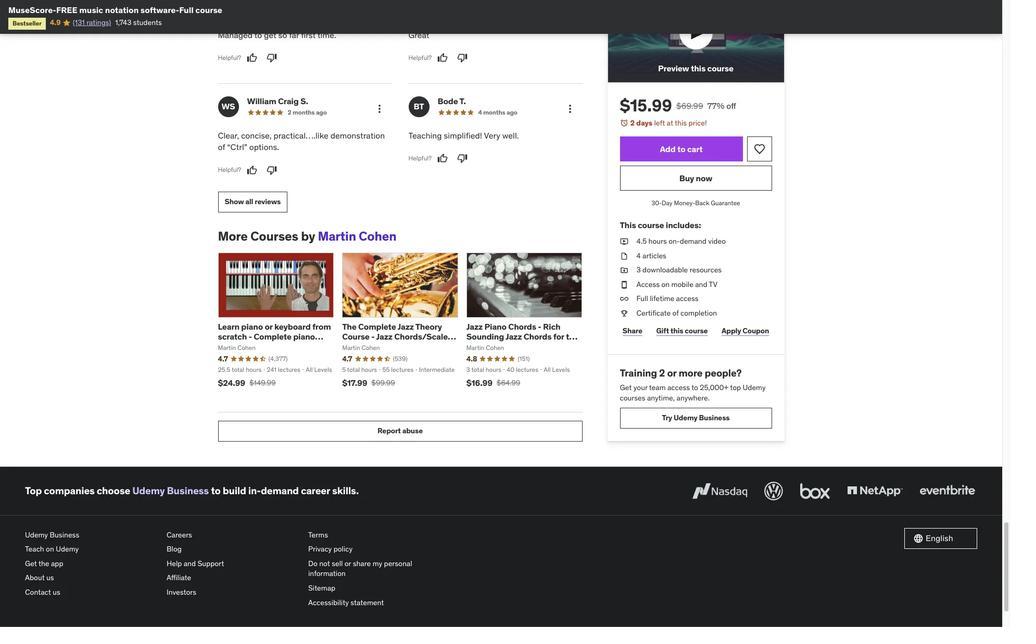 Task type: locate. For each thing, give the bounding box(es) containing it.
0 horizontal spatial months
[[293, 108, 315, 116]]

course inside "learn piano or keyboard from scratch - complete piano course"
[[218, 341, 244, 352]]

1 vertical spatial xsmall image
[[620, 280, 628, 290]]

all right the 40 lectures
[[544, 366, 551, 373]]

2 months from the left
[[483, 108, 506, 116]]

3 up 'access'
[[637, 265, 641, 275]]

2 down craig
[[288, 108, 291, 116]]

helpful? left mark review by carl manley b. as helpful 'icon'
[[409, 53, 432, 61]]

jazz
[[398, 321, 414, 332], [467, 321, 483, 332], [376, 331, 393, 342], [506, 331, 522, 342]]

cohen for the complete jazz theory course - jazz chords/scales &  more
[[362, 344, 380, 352]]

2 for 2 months ago
[[288, 108, 291, 116]]

lectures down 151 reviews "element"
[[516, 366, 539, 373]]

martin down scratch
[[218, 344, 236, 352]]

1 all from the left
[[306, 366, 313, 373]]

course down "learn"
[[218, 341, 244, 352]]

at
[[667, 118, 674, 127]]

on right the teach
[[46, 544, 54, 554]]

- right scratch
[[249, 331, 252, 342]]

business up app
[[50, 530, 79, 539]]

access down mobile
[[676, 294, 699, 303]]

chords left the for
[[524, 331, 552, 342]]

clear, concise, practical….like demonstration of "ctrl" options.
[[218, 130, 385, 152]]

off
[[727, 100, 737, 111]]

now
[[696, 173, 713, 183]]

the right the for
[[566, 331, 579, 342]]

or left keyboard
[[265, 321, 273, 332]]

1 horizontal spatial martin cohen
[[342, 344, 380, 352]]

additional actions for review by bode t. image
[[564, 103, 576, 115]]

access on mobile and tv
[[637, 280, 718, 289]]

2 horizontal spatial or
[[667, 367, 677, 379]]

share
[[353, 559, 371, 568]]

price!
[[689, 118, 707, 127]]

1 vertical spatial access
[[668, 383, 690, 392]]

1 ago from the left
[[316, 108, 327, 116]]

teach on udemy link
[[25, 542, 158, 557]]

ago up well.
[[507, 108, 518, 116]]

1 vertical spatial the
[[39, 559, 49, 568]]

1 horizontal spatial piano
[[293, 331, 315, 342]]

do
[[308, 559, 318, 568]]

3 for 3 total hours
[[467, 366, 470, 373]]

helpful? left mark review by bode t. as helpful 'icon'
[[409, 154, 432, 162]]

bestseller
[[13, 19, 42, 27]]

2 up team
[[660, 367, 665, 379]]

jazz up 4.8
[[467, 321, 483, 332]]

3 down 4.8
[[467, 366, 470, 373]]

2 all from the left
[[544, 366, 551, 373]]

this right the at
[[675, 118, 687, 127]]

0 vertical spatial get
[[620, 383, 632, 392]]

martin
[[318, 228, 356, 244], [218, 344, 236, 352], [342, 344, 360, 352], [467, 344, 485, 352]]

helpful? left mark review by william craig s. as helpful icon at the left
[[218, 166, 241, 174]]

0 horizontal spatial or
[[265, 321, 273, 332]]

people?
[[705, 367, 742, 379]]

0 horizontal spatial all levels
[[306, 366, 332, 373]]

udemy business link
[[132, 485, 209, 497], [25, 528, 158, 542]]

1 horizontal spatial months
[[483, 108, 506, 116]]

this inside button
[[691, 63, 706, 74]]

0 horizontal spatial 3
[[467, 366, 470, 373]]

- right course
[[371, 331, 375, 342]]

anywhere.
[[677, 393, 710, 403]]

completion
[[681, 308, 717, 318]]

complete inside "learn piano or keyboard from scratch - complete piano course"
[[254, 331, 292, 342]]

full
[[179, 5, 194, 15], [637, 294, 648, 303]]

course up managed
[[196, 5, 222, 15]]

0 horizontal spatial piano
[[241, 321, 263, 332]]

lectures for chords
[[516, 366, 539, 373]]

1 all levels from the left
[[306, 366, 332, 373]]

4 up teaching simplified! very well.
[[478, 108, 482, 116]]

complete up the (4,377)
[[254, 331, 292, 342]]

1 xsmall image from the top
[[620, 251, 628, 261]]

buy now
[[680, 173, 713, 183]]

2 horizontal spatial martin cohen
[[467, 344, 504, 352]]

lectures for complete
[[278, 366, 301, 373]]

0 horizontal spatial ago
[[316, 108, 327, 116]]

4.9
[[50, 18, 61, 27]]

preview this course
[[658, 63, 734, 74]]

- inside "learn piano or keyboard from scratch - complete piano course"
[[249, 331, 252, 342]]

small image
[[914, 533, 924, 544]]

this right preview
[[691, 63, 706, 74]]

4.7 up the 5
[[342, 354, 352, 364]]

0 horizontal spatial levels
[[314, 366, 332, 373]]

get inside "training 2 or more people? get your team access to 25,000+ top udemy courses anytime, anywhere."
[[620, 383, 632, 392]]

1 horizontal spatial business
[[167, 485, 209, 497]]

training 2 or more people? get your team access to 25,000+ top udemy courses anytime, anywhere.
[[620, 367, 766, 403]]

total for $24.99
[[232, 366, 244, 373]]

mark review by willis k. as helpful image
[[247, 53, 257, 63]]

all levels for jazz piano chords - rich sounding jazz chords for the piano
[[544, 366, 570, 373]]

of down full lifetime access
[[673, 308, 679, 318]]

your
[[634, 383, 648, 392]]

1 horizontal spatial the
[[566, 331, 579, 342]]

lectures down 539 reviews element at left bottom
[[391, 366, 414, 373]]

xsmall image down this
[[620, 237, 628, 247]]

martin down course
[[342, 344, 360, 352]]

2 right alarm icon
[[631, 118, 635, 127]]

levels left the 5
[[314, 366, 332, 373]]

4 xsmall image from the top
[[620, 308, 628, 319]]

1 horizontal spatial more
[[349, 341, 369, 352]]

1 vertical spatial this
[[675, 118, 687, 127]]

sitemap link
[[308, 581, 442, 596]]

xsmall image
[[620, 237, 628, 247], [620, 280, 628, 290]]

privacy
[[308, 544, 332, 554]]

1 lectures from the left
[[278, 366, 301, 373]]

of down the clear,
[[218, 142, 225, 152]]

nasdaq image
[[690, 480, 750, 503]]

1 horizontal spatial 4
[[637, 251, 641, 260]]

2 horizontal spatial total
[[472, 366, 484, 373]]

0 horizontal spatial demand
[[261, 485, 299, 497]]

first
[[301, 30, 316, 40]]

all levels for learn piano or keyboard from scratch - complete piano course
[[306, 366, 332, 373]]

0 vertical spatial this
[[691, 63, 706, 74]]

ago for well.
[[507, 108, 518, 116]]

and right help
[[184, 559, 196, 568]]

jazz up (151)
[[506, 331, 522, 342]]

1 horizontal spatial ago
[[507, 108, 518, 116]]

2 inside "training 2 or more people? get your team access to 25,000+ top udemy courses anytime, anywhere."
[[660, 367, 665, 379]]

demand down 'includes:'
[[680, 237, 707, 246]]

sitemap
[[308, 583, 336, 593]]

1 horizontal spatial -
[[371, 331, 375, 342]]

mark review by bode t. as helpful image
[[438, 153, 448, 164]]

1 horizontal spatial on
[[662, 280, 670, 289]]

0 vertical spatial more
[[218, 228, 248, 244]]

$16.99 $64.99
[[467, 377, 521, 388]]

this for gift
[[671, 326, 684, 336]]

0 horizontal spatial 4.7
[[218, 354, 228, 364]]

udemy inside "training 2 or more people? get your team access to 25,000+ top udemy courses anytime, anywhere."
[[743, 383, 766, 392]]

1 vertical spatial business
[[167, 485, 209, 497]]

2 horizontal spatial lectures
[[516, 366, 539, 373]]

xsmall image left 'access'
[[620, 280, 628, 290]]

helpful? for teaching simplified! very well.
[[409, 154, 432, 162]]

4 articles
[[637, 251, 667, 260]]

cohen for jazz piano chords - rich sounding jazz chords for the piano
[[486, 344, 504, 352]]

or inside "learn piano or keyboard from scratch - complete piano course"
[[265, 321, 273, 332]]

back
[[696, 199, 710, 207]]

1 total from the left
[[232, 366, 244, 373]]

- inside jazz piano chords - rich sounding jazz chords for the piano
[[538, 321, 542, 332]]

or for keyboard
[[265, 321, 273, 332]]

1 horizontal spatial lectures
[[391, 366, 414, 373]]

complete right the
[[358, 321, 396, 332]]

1 horizontal spatial full
[[637, 294, 648, 303]]

2 total from the left
[[347, 366, 360, 373]]

1 levels from the left
[[314, 366, 332, 373]]

0 vertical spatial and
[[696, 280, 708, 289]]

0 horizontal spatial all
[[306, 366, 313, 373]]

4 down '4.5'
[[637, 251, 641, 260]]

lectures down "4377 reviews" element
[[278, 366, 301, 373]]

1 vertical spatial on
[[46, 544, 54, 554]]

1 horizontal spatial of
[[673, 308, 679, 318]]

3 for 3 downloadable resources
[[637, 265, 641, 275]]

0 horizontal spatial of
[[218, 142, 225, 152]]

practical….like
[[274, 130, 329, 141]]

on down "downloadable"
[[662, 280, 670, 289]]

2 horizontal spatial business
[[699, 413, 730, 423]]

40 lectures
[[507, 366, 539, 373]]

1 vertical spatial of
[[673, 308, 679, 318]]

martin cohen
[[218, 344, 256, 352], [342, 344, 380, 352], [467, 344, 504, 352]]

piano
[[485, 321, 507, 332], [467, 341, 489, 352]]

levels down the for
[[552, 366, 570, 373]]

539 reviews element
[[393, 355, 408, 364]]

hours up $16.99 $64.99
[[486, 366, 502, 373]]

in-
[[248, 485, 261, 497]]

2 all levels from the left
[[544, 366, 570, 373]]

0 horizontal spatial -
[[249, 331, 252, 342]]

2 horizontal spatial -
[[538, 321, 542, 332]]

or for more
[[667, 367, 677, 379]]

complete
[[358, 321, 396, 332], [254, 331, 292, 342]]

and left tv
[[696, 280, 708, 289]]

2 lectures from the left
[[391, 366, 414, 373]]

0 vertical spatial 3
[[637, 265, 641, 275]]

this
[[620, 220, 636, 230]]

us right about at the bottom of the page
[[46, 573, 54, 583]]

clear,
[[218, 130, 239, 141]]

to up anywhere.
[[692, 383, 699, 392]]

buy now button
[[620, 166, 772, 191]]

1 horizontal spatial all
[[544, 366, 551, 373]]

2 vertical spatial or
[[345, 559, 351, 568]]

0 horizontal spatial on
[[46, 544, 54, 554]]

udemy business link up 'careers' on the bottom of page
[[132, 485, 209, 497]]

helpful?
[[218, 53, 241, 61], [409, 53, 432, 61], [409, 154, 432, 162], [218, 166, 241, 174]]

4 months ago
[[478, 108, 518, 116]]

mark review by william craig s. as helpful image
[[247, 165, 257, 175]]

0 horizontal spatial full
[[179, 5, 194, 15]]

all right '241 lectures'
[[306, 366, 313, 373]]

and for support
[[184, 559, 196, 568]]

4377 reviews element
[[269, 355, 288, 364]]

hours up $17.99 $99.99 at left bottom
[[362, 366, 377, 373]]

personal
[[384, 559, 412, 568]]

mark review by carl manley b. as unhelpful image
[[457, 53, 468, 63]]

3 martin cohen from the left
[[467, 344, 504, 352]]

total right 25.5
[[232, 366, 244, 373]]

full down 'access'
[[637, 294, 648, 303]]

1 vertical spatial piano
[[467, 341, 489, 352]]

$99.99
[[372, 378, 395, 387]]

udemy business link up get the app link
[[25, 528, 158, 542]]

apply coupon
[[722, 326, 769, 336]]

or inside "training 2 or more people? get your team access to 25,000+ top udemy courses anytime, anywhere."
[[667, 367, 677, 379]]

all levels
[[306, 366, 332, 373], [544, 366, 570, 373]]

this for preview
[[691, 63, 706, 74]]

cohen for learn piano or keyboard from scratch - complete piano course
[[238, 344, 256, 352]]

martin for learn piano or keyboard from scratch - complete piano course
[[218, 344, 236, 352]]

0 vertical spatial on
[[662, 280, 670, 289]]

complete inside the complete jazz theory course - jazz chords/scales &  more
[[358, 321, 396, 332]]

1 horizontal spatial 4.7
[[342, 354, 352, 364]]

business down anywhere.
[[699, 413, 730, 423]]

this right gift
[[671, 326, 684, 336]]

1 vertical spatial 2
[[631, 118, 635, 127]]

0 horizontal spatial business
[[50, 530, 79, 539]]

managed to get so far first time.
[[218, 30, 336, 40]]

levels for learn piano or keyboard from scratch - complete piano course
[[314, 366, 332, 373]]

business up 'careers' on the bottom of page
[[167, 485, 209, 497]]

0 vertical spatial 4
[[478, 108, 482, 116]]

martin for the complete jazz theory course - jazz chords/scales &  more
[[342, 344, 360, 352]]

of inside clear, concise, practical….like demonstration of "ctrl" options.
[[218, 142, 225, 152]]

more down show
[[218, 228, 248, 244]]

not
[[319, 559, 330, 568]]

months up the very
[[483, 108, 506, 116]]

great
[[409, 30, 430, 40]]

0 vertical spatial demand
[[680, 237, 707, 246]]

1 vertical spatial udemy business link
[[25, 528, 158, 542]]

courses
[[251, 228, 298, 244]]

0 horizontal spatial complete
[[254, 331, 292, 342]]

access up anywhere.
[[668, 383, 690, 392]]

2 levels from the left
[[552, 366, 570, 373]]

1 horizontal spatial all levels
[[544, 366, 570, 373]]

martin up 4.8
[[467, 344, 485, 352]]

-
[[538, 321, 542, 332], [249, 331, 252, 342], [371, 331, 375, 342]]

levels
[[314, 366, 332, 373], [552, 366, 570, 373]]

accessibility statement link
[[308, 596, 442, 610]]

more
[[679, 367, 703, 379]]

martin for jazz piano chords - rich sounding jazz chords for the piano
[[467, 344, 485, 352]]

udemy up app
[[56, 544, 79, 554]]

4.7 up 25.5
[[218, 354, 228, 364]]

demand
[[680, 237, 707, 246], [261, 485, 299, 497]]

1 4.7 from the left
[[218, 354, 228, 364]]

full left wk
[[179, 5, 194, 15]]

contact us link
[[25, 586, 158, 600]]

0 horizontal spatial lectures
[[278, 366, 301, 373]]

1 vertical spatial and
[[184, 559, 196, 568]]

learn piano or keyboard from scratch - complete piano course
[[218, 321, 331, 352]]

months down the s.
[[293, 108, 315, 116]]

or right sell
[[345, 559, 351, 568]]

- left rich
[[538, 321, 542, 332]]

1 vertical spatial or
[[667, 367, 677, 379]]

0 vertical spatial of
[[218, 142, 225, 152]]

1 xsmall image from the top
[[620, 237, 628, 247]]

udemy right top
[[743, 383, 766, 392]]

us right contact in the bottom of the page
[[53, 588, 60, 597]]

get
[[264, 30, 276, 40]]

1 horizontal spatial complete
[[358, 321, 396, 332]]

0 horizontal spatial and
[[184, 559, 196, 568]]

so
[[278, 30, 287, 40]]

all levels left the 5
[[306, 366, 332, 373]]

get up courses
[[620, 383, 632, 392]]

ago up practical….like on the top
[[316, 108, 327, 116]]

xsmall image for 4.5
[[620, 237, 628, 247]]

gift this course link
[[654, 321, 711, 342]]

1 vertical spatial us
[[53, 588, 60, 597]]

demand left career
[[261, 485, 299, 497]]

1 martin cohen from the left
[[218, 344, 256, 352]]

course
[[342, 331, 370, 342]]

articles
[[643, 251, 667, 260]]

0 horizontal spatial get
[[25, 559, 37, 568]]

2 martin cohen from the left
[[342, 344, 380, 352]]

0 vertical spatial us
[[46, 573, 54, 583]]

martin cohen down sounding
[[467, 344, 504, 352]]

gift this course
[[657, 326, 708, 336]]

wishlist image
[[754, 143, 766, 155]]

1 months from the left
[[293, 108, 315, 116]]

1 horizontal spatial levels
[[552, 366, 570, 373]]

$15.99 $69.99 77% off
[[620, 95, 737, 116]]

5 total hours
[[342, 366, 377, 373]]

4.7
[[218, 354, 228, 364], [342, 354, 352, 364]]

0 horizontal spatial total
[[232, 366, 244, 373]]

1 horizontal spatial 3
[[637, 265, 641, 275]]

1 vertical spatial get
[[25, 559, 37, 568]]

0 horizontal spatial more
[[218, 228, 248, 244]]

2 horizontal spatial 2
[[660, 367, 665, 379]]

1 vertical spatial more
[[349, 341, 369, 352]]

about us link
[[25, 571, 158, 586]]

anytime,
[[647, 393, 675, 403]]

course up '4.5'
[[638, 220, 664, 230]]

1 horizontal spatial and
[[696, 280, 708, 289]]

rich
[[543, 321, 561, 332]]

xsmall image for full
[[620, 294, 628, 304]]

1 vertical spatial 4
[[637, 251, 641, 260]]

4 for 4 months ago
[[478, 108, 482, 116]]

choose
[[97, 485, 130, 497]]

for
[[554, 331, 564, 342]]

0 vertical spatial xsmall image
[[620, 237, 628, 247]]

get down the teach
[[25, 559, 37, 568]]

2 vertical spatial business
[[50, 530, 79, 539]]

chords/scales
[[394, 331, 452, 342]]

0 vertical spatial or
[[265, 321, 273, 332]]

0 horizontal spatial 2
[[288, 108, 291, 116]]

2 xsmall image from the top
[[620, 280, 628, 290]]

$17.99 $99.99
[[342, 377, 395, 388]]

2 vertical spatial 2
[[660, 367, 665, 379]]

the left app
[[39, 559, 49, 568]]

2 vertical spatial this
[[671, 326, 684, 336]]

total down 4.8
[[472, 366, 484, 373]]

3 total from the left
[[472, 366, 484, 373]]

months for bode t.
[[483, 108, 506, 116]]

jazz left theory
[[398, 321, 414, 332]]

2 4.7 from the left
[[342, 354, 352, 364]]

$24.99 $149.99
[[218, 377, 276, 388]]

or
[[265, 321, 273, 332], [667, 367, 677, 379], [345, 559, 351, 568]]

show all reviews button
[[218, 192, 288, 212]]

s.
[[301, 96, 308, 106]]

helpful? left mark review by willis k. as helpful image
[[218, 53, 241, 61]]

martin right by
[[318, 228, 356, 244]]

students
[[133, 18, 162, 27]]

total right the 5
[[347, 366, 360, 373]]

more right &
[[349, 341, 369, 352]]

intermediate
[[419, 366, 455, 373]]

0 vertical spatial business
[[699, 413, 730, 423]]

netapp image
[[845, 480, 905, 503]]

1 horizontal spatial 2
[[631, 118, 635, 127]]

3 xsmall image from the top
[[620, 294, 628, 304]]

get
[[620, 383, 632, 392], [25, 559, 37, 568]]

to left cart
[[678, 144, 686, 154]]

training
[[620, 367, 657, 379]]

try
[[662, 413, 672, 423]]

all levels down the for
[[544, 366, 570, 373]]

and inside careers blog help and support affiliate investors
[[184, 559, 196, 568]]

add to cart button
[[620, 137, 743, 162]]

course inside button
[[708, 63, 734, 74]]

0 vertical spatial piano
[[485, 321, 507, 332]]

1 horizontal spatial or
[[345, 559, 351, 568]]

1 horizontal spatial get
[[620, 383, 632, 392]]

0 horizontal spatial the
[[39, 559, 49, 568]]

2 ago from the left
[[507, 108, 518, 116]]

lectures
[[278, 366, 301, 373], [391, 366, 414, 373], [516, 366, 539, 373]]

2 xsmall image from the top
[[620, 265, 628, 276]]

xsmall image
[[620, 251, 628, 261], [620, 265, 628, 276], [620, 294, 628, 304], [620, 308, 628, 319]]

1 vertical spatial 3
[[467, 366, 470, 373]]

or left more
[[667, 367, 677, 379]]

martin cohen down scratch
[[218, 344, 256, 352]]

3 lectures from the left
[[516, 366, 539, 373]]

1 horizontal spatial total
[[347, 366, 360, 373]]

get inside udemy business teach on udemy get the app about us contact us
[[25, 559, 37, 568]]

0 vertical spatial 2
[[288, 108, 291, 116]]

course up the 77% on the right top of page
[[708, 63, 734, 74]]

hours up $24.99 $149.99
[[246, 366, 262, 373]]

mark review by william craig s. as unhelpful image
[[267, 165, 277, 175]]

0 horizontal spatial martin cohen
[[218, 344, 256, 352]]

the inside jazz piano chords - rich sounding jazz chords for the piano
[[566, 331, 579, 342]]

english
[[926, 533, 954, 544]]

xsmall image for certificate
[[620, 308, 628, 319]]

0 vertical spatial the
[[566, 331, 579, 342]]

all
[[306, 366, 313, 373], [544, 366, 551, 373]]

martin cohen down course
[[342, 344, 380, 352]]

0 horizontal spatial 4
[[478, 108, 482, 116]]



Task type: vqa. For each thing, say whether or not it's contained in the screenshot.


Task type: describe. For each thing, give the bounding box(es) containing it.
0 vertical spatial access
[[676, 294, 699, 303]]

4.7 for more
[[342, 354, 352, 364]]

terms privacy policy do not sell or share my personal information sitemap accessibility statement
[[308, 530, 412, 607]]

do not sell or share my personal information button
[[308, 557, 442, 581]]

try udemy business
[[662, 413, 730, 423]]

careers
[[167, 530, 192, 539]]

241
[[267, 366, 277, 373]]

55 lectures
[[383, 366, 414, 373]]

access inside "training 2 or more people? get your team access to 25,000+ top udemy courses anytime, anywhere."
[[668, 383, 690, 392]]

1 horizontal spatial demand
[[680, 237, 707, 246]]

total for $16.99
[[472, 366, 484, 373]]

or inside the terms privacy policy do not sell or share my personal information sitemap accessibility statement
[[345, 559, 351, 568]]

about
[[25, 573, 45, 583]]

terms link
[[308, 528, 442, 542]]

$15.99
[[620, 95, 672, 116]]

more inside the complete jazz theory course - jazz chords/scales &  more
[[349, 341, 369, 352]]

accessibility
[[308, 598, 349, 607]]

teach
[[25, 544, 44, 554]]

chords left rich
[[509, 321, 537, 332]]

25.5
[[218, 366, 230, 373]]

apply
[[722, 326, 742, 336]]

and for tv
[[696, 280, 708, 289]]

151 reviews element
[[518, 355, 530, 364]]

well.
[[503, 130, 519, 141]]

to left the build
[[211, 485, 221, 497]]

30-
[[652, 199, 662, 207]]

xsmall image for access
[[620, 280, 628, 290]]

all
[[245, 197, 253, 207]]

total for $17.99
[[347, 366, 360, 373]]

helpful? for clear, concise, practical….like demonstration of "ctrl" options.
[[218, 166, 241, 174]]

mobile
[[672, 280, 694, 289]]

55
[[383, 366, 390, 373]]

5
[[342, 366, 346, 373]]

contact
[[25, 588, 51, 597]]

blog
[[167, 544, 182, 554]]

managed
[[218, 30, 253, 40]]

affiliate
[[167, 573, 191, 583]]

guarantee
[[711, 199, 741, 207]]

martin cohen for sounding
[[467, 344, 504, 352]]

bode
[[438, 96, 458, 106]]

on inside udemy business teach on udemy get the app about us contact us
[[46, 544, 54, 554]]

tv
[[709, 280, 718, 289]]

the
[[342, 321, 357, 332]]

music
[[79, 5, 103, 15]]

try udemy business link
[[620, 408, 772, 429]]

get for training
[[620, 383, 632, 392]]

(131 ratings)
[[73, 18, 111, 27]]

xsmall image for 4
[[620, 251, 628, 261]]

from
[[312, 321, 331, 332]]

0 vertical spatial full
[[179, 5, 194, 15]]

team
[[649, 383, 666, 392]]

jazz piano chords - rich sounding jazz chords for the piano link
[[467, 321, 579, 352]]

$64.99
[[497, 378, 521, 387]]

policy
[[334, 544, 353, 554]]

1 vertical spatial full
[[637, 294, 648, 303]]

affiliate link
[[167, 571, 300, 586]]

career
[[301, 485, 330, 497]]

share button
[[620, 321, 645, 342]]

udemy right the try
[[674, 413, 698, 423]]

by
[[301, 228, 315, 244]]

information
[[308, 569, 346, 578]]

- inside the complete jazz theory course - jazz chords/scales &  more
[[371, 331, 375, 342]]

&
[[342, 341, 348, 352]]

privacy policy link
[[308, 542, 442, 557]]

far
[[289, 30, 299, 40]]

the complete jazz theory course - jazz chords/scales &  more
[[342, 321, 452, 352]]

months for william craig s.
[[293, 108, 315, 116]]

terms
[[308, 530, 328, 539]]

scratch
[[218, 331, 247, 342]]

77%
[[708, 100, 725, 111]]

gift
[[657, 326, 669, 336]]

report abuse button
[[218, 421, 583, 442]]

show
[[225, 197, 244, 207]]

concise,
[[241, 130, 272, 141]]

udemy right 'choose' on the bottom left of page
[[132, 485, 165, 497]]

3 total hours
[[467, 366, 502, 373]]

hours for the complete jazz theory course - jazz chords/scales &  more
[[362, 366, 377, 373]]

4 for 4 articles
[[637, 251, 641, 260]]

hours for jazz piano chords - rich sounding jazz chords for the piano
[[486, 366, 502, 373]]

days
[[637, 118, 653, 127]]

learn piano or keyboard from scratch - complete piano course link
[[218, 321, 331, 352]]

lectures for chords/scales
[[391, 366, 414, 373]]

notation
[[105, 5, 139, 15]]

musescore-free music notation software-full course
[[8, 5, 222, 15]]

certificate
[[637, 308, 671, 318]]

martin cohen for scratch
[[218, 344, 256, 352]]

4.7 for course
[[218, 354, 228, 364]]

ago for demonstration
[[316, 108, 327, 116]]

all for for
[[544, 366, 551, 373]]

hours for learn piano or keyboard from scratch - complete piano course
[[246, 366, 262, 373]]

mark review by bode t. as unhelpful image
[[457, 153, 468, 164]]

includes:
[[666, 220, 701, 230]]

mark review by carl manley b. as helpful image
[[438, 53, 448, 63]]

teaching
[[409, 130, 442, 141]]

2 for 2 days left at this price!
[[631, 118, 635, 127]]

helpful? for managed to get so far first time.
[[218, 53, 241, 61]]

1 vertical spatial demand
[[261, 485, 299, 497]]

william craig s.
[[247, 96, 308, 106]]

business inside udemy business teach on udemy get the app about us contact us
[[50, 530, 79, 539]]

alarm image
[[620, 119, 628, 127]]

the inside udemy business teach on udemy get the app about us contact us
[[39, 559, 49, 568]]

$24.99
[[218, 377, 245, 388]]

left
[[655, 118, 665, 127]]

(131
[[73, 18, 85, 27]]

courses
[[620, 393, 646, 403]]

xsmall image for 3
[[620, 265, 628, 276]]

report abuse
[[378, 426, 423, 436]]

support
[[198, 559, 224, 568]]

box image
[[798, 480, 833, 503]]

options.
[[249, 142, 279, 152]]

software-
[[141, 5, 179, 15]]

musescore-
[[8, 5, 56, 15]]

all for piano
[[306, 366, 313, 373]]

(151)
[[518, 355, 530, 363]]

companies
[[44, 485, 95, 497]]

show all reviews
[[225, 197, 281, 207]]

levels for jazz piano chords - rich sounding jazz chords for the piano
[[552, 366, 570, 373]]

mark review by willis k. as unhelpful image
[[267, 53, 277, 63]]

hours up articles
[[649, 237, 667, 246]]

martin cohen for -
[[342, 344, 380, 352]]

app
[[51, 559, 63, 568]]

skills.
[[332, 485, 359, 497]]

top
[[25, 485, 42, 497]]

1,743 students
[[115, 18, 162, 27]]

get for udemy
[[25, 559, 37, 568]]

simplified!
[[444, 130, 482, 141]]

additional actions for review by william craig s. image
[[373, 103, 386, 115]]

udemy up the teach
[[25, 530, 48, 539]]

volkswagen image
[[763, 480, 786, 503]]

to inside button
[[678, 144, 686, 154]]

course down completion on the right of page
[[685, 326, 708, 336]]

eventbrite image
[[918, 480, 978, 503]]

udemy business teach on udemy get the app about us contact us
[[25, 530, 79, 597]]

add
[[660, 144, 676, 154]]

to left get
[[255, 30, 262, 40]]

video
[[709, 237, 726, 246]]

jazz right course
[[376, 331, 393, 342]]

craig
[[278, 96, 299, 106]]

jazz piano chords - rich sounding jazz chords for the piano
[[467, 321, 579, 352]]

to inside "training 2 or more people? get your team access to 25,000+ top udemy courses anytime, anywhere."
[[692, 383, 699, 392]]

top companies choose udemy business to build in-demand career skills.
[[25, 485, 359, 497]]

0 vertical spatial udemy business link
[[132, 485, 209, 497]]



